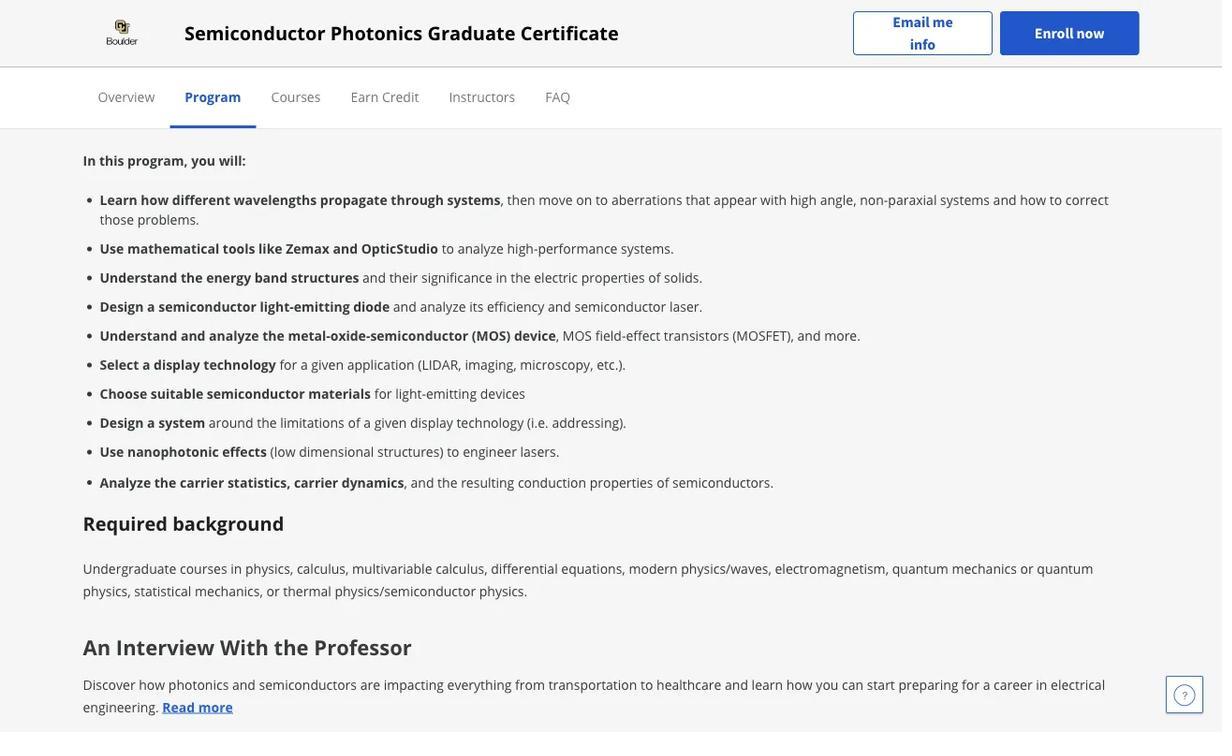 Task type: describe. For each thing, give the bounding box(es) containing it.
application
[[347, 356, 415, 374]]

design a semiconductor light-emitting diode and analyze its efficiency and semiconductor laser.
[[100, 298, 703, 316]]

enroll now
[[1035, 24, 1105, 43]]

credit
[[382, 88, 419, 105]]

the left resulting in the bottom left of the page
[[437, 473, 457, 491]]

imaging,
[[465, 356, 517, 374]]

learn
[[752, 676, 783, 693]]

imparts
[[446, 65, 493, 83]]

2 vertical spatial analyze
[[209, 327, 259, 345]]

will:
[[219, 151, 246, 169]]

1 horizontal spatial display
[[410, 414, 453, 432]]

learn how different wavelengths propagate through systems
[[100, 191, 501, 209]]

for down application
[[374, 385, 392, 403]]

laser.
[[669, 298, 703, 316]]

modern
[[629, 560, 678, 577]]

place
[[893, 43, 925, 60]]

effect
[[626, 327, 660, 345]]

this
[[354, 65, 379, 83]]

limitations
[[280, 414, 344, 432]]

to up "significance" in the left top of the page
[[442, 240, 454, 258]]

semiconductors.
[[672, 473, 774, 491]]

photonics
[[168, 676, 229, 693]]

with
[[220, 633, 269, 661]]

photodetectors,
[[83, 110, 180, 128]]

these
[[1077, 43, 1111, 60]]

semiconductor down tools at the left of page
[[158, 298, 256, 316]]

list item containing choose suitable semiconductor materials
[[100, 384, 1139, 404]]

design a system around the limitations of a given display technology (i.e. addressing).
[[100, 414, 627, 432]]

a inside discover how photonics and semiconductors are impacting everything from transportation to healthcare and learn how you can start preparing for a career in electrical engineering.
[[983, 676, 990, 693]]

and down electric
[[548, 298, 571, 316]]

overview
[[98, 88, 155, 105]]

fundamental
[[636, 65, 715, 83]]

analyze
[[100, 473, 151, 491]]

0 horizontal spatial emitting
[[294, 298, 350, 316]]

and up "building" on the top
[[731, 43, 754, 60]]

list item containing design a system
[[100, 413, 1139, 433]]

lasers,
[[1044, 88, 1083, 105]]

in inside undergraduate courses in physics, calculus, multivariable calculus, differential equations, modern physics/waves, electromagnetism, quantum mechanics or quantum physics, statistical mechanics, or thermal physics/semiconductor physics.
[[231, 560, 242, 577]]

university of colorado boulder image
[[83, 18, 162, 48]]

1 systems from the left
[[447, 191, 501, 209]]

that
[[686, 191, 710, 209]]

list item containing understand the energy band structures
[[100, 268, 1139, 287]]

1 vertical spatial state
[[864, 88, 894, 105]]

list item containing select a display technology
[[100, 355, 1139, 375]]

the down mathematical
[[181, 269, 203, 287]]

design for design a semiconductor light-emitting diode and analyze its efficiency and semiconductor laser.
[[100, 298, 144, 316]]

graduates
[[83, 43, 147, 60]]

fundamentals
[[267, 88, 352, 105]]

of down materials
[[348, 414, 360, 432]]

knowledge
[[551, 65, 617, 83]]

semiconductor inside graduates of the semiconductor photonics graduate certificate will command skills in design, fabrication, and laboratory practice to place them at the forefront of these industries and many more not yet invented. this certificate imparts rigorous knowledge of fundamental building blocks for solid-state photonic devices. it starts from the quantum theory of solids and fundamentals of semiconductor devices and on to cover advanced photonic devices such as solid-state lighting, semiconductor lasers, photodetectors, and energy conversion devices.
[[189, 43, 282, 60]]

1 vertical spatial ,
[[556, 327, 559, 345]]

understand the energy band structures and their significance in the electric properties of solids.
[[100, 269, 703, 287]]

differential
[[491, 560, 558, 577]]

high-
[[507, 240, 538, 258]]

devices inside list item
[[480, 385, 525, 403]]

program
[[185, 88, 241, 105]]

discover
[[83, 676, 135, 693]]

systems.
[[621, 240, 674, 258]]

an
[[83, 633, 111, 661]]

practice
[[825, 43, 873, 60]]

and down "their"
[[393, 298, 416, 316]]

electromagnetism,
[[775, 560, 889, 577]]

the right at
[[979, 43, 999, 60]]

select
[[100, 356, 139, 374]]

in this program, you will:
[[83, 151, 246, 169]]

in inside graduates of the semiconductor photonics graduate certificate will command skills in design, fabrication, and laboratory practice to place them at the forefront of these industries and many more not yet invented. this certificate imparts rigorous knowledge of fundamental building blocks for solid-state photonic devices. it starts from the quantum theory of solids and fundamentals of semiconductor devices and on to cover advanced photonic devices such as solid-state lighting, semiconductor lasers, photodetectors, and energy conversion devices.
[[597, 43, 608, 60]]

required
[[83, 510, 168, 536]]

wavelengths
[[234, 191, 317, 209]]

and up structures
[[333, 240, 358, 258]]

(low
[[270, 443, 295, 461]]

move
[[539, 191, 573, 209]]

zemax
[[286, 240, 330, 258]]

understand and analyze the metal-oxide-semiconductor (mos) device , mos field-effect transistors (mosfet), and more.
[[100, 327, 861, 345]]

of down design,
[[620, 65, 633, 83]]

use mathematical tools like zemax and opticstudio to analyze  high-performance systems.
[[100, 240, 674, 258]]

how up problems.
[[141, 191, 169, 209]]

email me info
[[893, 13, 953, 54]]

program,
[[127, 151, 188, 169]]

(mos)
[[472, 327, 511, 345]]

the down high-
[[511, 269, 531, 287]]

advanced
[[613, 88, 672, 105]]

1 horizontal spatial devices.
[[958, 65, 1007, 83]]

0 vertical spatial state
[[867, 65, 897, 83]]

select a display technology for a given application (lidar, imaging, microscopy, etc.).
[[100, 356, 626, 374]]

faq link
[[545, 88, 571, 105]]

and left learn
[[725, 676, 748, 693]]

1 vertical spatial solid-
[[831, 88, 864, 105]]

for down metal-
[[279, 356, 297, 374]]

instructors
[[449, 88, 515, 105]]

etc.).
[[597, 356, 626, 374]]

mathematical
[[127, 240, 219, 258]]

diode
[[353, 298, 390, 316]]

program link
[[185, 88, 241, 105]]

tools
[[223, 240, 255, 258]]

physics/semiconductor
[[335, 582, 476, 600]]

from inside discover how photonics and semiconductors are impacting everything from transportation to healthcare and learn how you can start preparing for a career in electrical engineering.
[[515, 676, 545, 693]]

to up analyze the carrier statistics, carrier dynamics , and the resulting conduction properties of semiconductors.
[[447, 443, 459, 461]]

learn
[[100, 191, 137, 209]]

from inside graduates of the semiconductor photonics graduate certificate will command skills in design, fabrication, and laboratory practice to place them at the forefront of these industries and many more not yet invented. this certificate imparts rigorous knowledge of fundamental building blocks for solid-state photonic devices. it starts from the quantum theory of solids and fundamentals of semiconductor devices and on to cover advanced photonic devices such as solid-state lighting, semiconductor lasers, photodetectors, and energy conversion devices.
[[1060, 65, 1090, 83]]

and left more.
[[797, 327, 821, 345]]

certificate
[[382, 65, 442, 83]]

list containing learn how different wavelengths propagate through systems
[[90, 190, 1139, 494]]

device
[[514, 327, 556, 345]]

earn credit
[[351, 88, 419, 105]]

and up theory
[[147, 65, 170, 83]]

oxide-
[[330, 327, 370, 345]]

email me info button
[[853, 11, 992, 56]]

it
[[1010, 65, 1019, 83]]

and up diode
[[362, 269, 386, 287]]

the up the (low
[[257, 414, 277, 432]]

and down 'program' 'link'
[[184, 110, 207, 128]]

performance
[[538, 240, 617, 258]]

and inside the , then move on to aberrations that appear with high angle, non-paraxial systems and how to correct those problems.
[[993, 191, 1017, 209]]

certificate menu element
[[83, 67, 1139, 128]]

and down rigorous
[[515, 88, 538, 105]]

2 carrier from the left
[[294, 473, 338, 491]]

mos
[[563, 327, 592, 345]]

aberrations
[[611, 191, 682, 209]]

read more link
[[162, 698, 233, 716]]

semiconductor up around
[[207, 385, 305, 403]]

a down metal-
[[301, 356, 308, 374]]

1 horizontal spatial graduate
[[427, 20, 516, 46]]

to inside discover how photonics and semiconductors are impacting everything from transportation to healthcare and learn how you can start preparing for a career in electrical engineering.
[[641, 676, 653, 693]]

list item containing design a semiconductor light-emitting diode
[[100, 297, 1139, 317]]

1 horizontal spatial physics,
[[245, 560, 293, 577]]

2 horizontal spatial quantum
[[1037, 560, 1093, 577]]

for inside discover how photonics and semiconductors are impacting everything from transportation to healthcare and learn how you can start preparing for a career in electrical engineering.
[[962, 676, 980, 693]]

1 vertical spatial devices.
[[326, 110, 375, 128]]

(mosfet),
[[733, 327, 794, 345]]

are
[[360, 676, 380, 693]]

a down mathematical
[[147, 298, 155, 316]]

energy inside list item
[[206, 269, 251, 287]]

how right learn
[[786, 676, 813, 693]]

quantum inside graduates of the semiconductor photonics graduate certificate will command skills in design, fabrication, and laboratory practice to place them at the forefront of these industries and many more not yet invented. this certificate imparts rigorous knowledge of fundamental building blocks for solid-state photonic devices. it starts from the quantum theory of solids and fundamentals of semiconductor devices and on to cover advanced photonic devices such as solid-state lighting, semiconductor lasers, photodetectors, and energy conversion devices.
[[83, 88, 139, 105]]

to left place
[[877, 43, 889, 60]]

graduate inside graduates of the semiconductor photonics graduate certificate will command skills in design, fabrication, and laboratory practice to place them at the forefront of these industries and many more not yet invented. this certificate imparts rigorous knowledge of fundamental building blocks for solid-state photonic devices. it starts from the quantum theory of solids and fundamentals of semiconductor devices and on to cover advanced photonic devices such as solid-state lighting, semiconductor lasers, photodetectors, and energy conversion devices.
[[349, 43, 406, 60]]

photonics up this
[[330, 20, 423, 46]]

not
[[247, 65, 268, 83]]

the up semiconductors
[[274, 633, 309, 661]]

building
[[718, 65, 768, 83]]

more inside graduates of the semiconductor photonics graduate certificate will command skills in design, fabrication, and laboratory practice to place them at the forefront of these industries and many more not yet invented. this certificate imparts rigorous knowledge of fundamental building blocks for solid-state photonic devices. it starts from the quantum theory of solids and fundamentals of semiconductor devices and on to cover advanced photonic devices such as solid-state lighting, semiconductor lasers, photodetectors, and energy conversion devices.
[[211, 65, 244, 83]]

1 horizontal spatial light-
[[395, 385, 426, 403]]

physics.
[[479, 582, 527, 600]]

1 vertical spatial technology
[[456, 414, 524, 432]]

the down these
[[1093, 65, 1113, 83]]

mechanics
[[952, 560, 1017, 577]]

semiconductor down it
[[949, 88, 1041, 105]]

suitable
[[151, 385, 203, 403]]

courses
[[180, 560, 227, 577]]

on inside the , then move on to aberrations that appear with high angle, non-paraxial systems and how to correct those problems.
[[576, 191, 592, 209]]

0 horizontal spatial light-
[[260, 298, 294, 316]]

earn
[[351, 88, 379, 105]]

band
[[254, 269, 288, 287]]

properties for electric
[[581, 269, 645, 287]]

on inside graduates of the semiconductor photonics graduate certificate will command skills in design, fabrication, and laboratory practice to place them at the forefront of these industries and many more not yet invented. this certificate imparts rigorous knowledge of fundamental building blocks for solid-state photonic devices. it starts from the quantum theory of solids and fundamentals of semiconductor devices and on to cover advanced photonic devices such as solid-state lighting, semiconductor lasers, photodetectors, and energy conversion devices.
[[541, 88, 557, 105]]

the up many
[[166, 43, 186, 60]]

in
[[83, 151, 96, 169]]

list item containing learn how different wavelengths propagate through systems
[[100, 190, 1139, 229]]

choose
[[100, 385, 147, 403]]

structures
[[291, 269, 359, 287]]

devices down "building" on the top
[[733, 88, 778, 105]]

significance
[[421, 269, 492, 287]]

paraxial
[[888, 191, 937, 209]]



Task type: locate. For each thing, give the bounding box(es) containing it.
understand for understand the energy band structures and their significance in the electric properties of solids.
[[100, 269, 177, 287]]

design up select
[[100, 298, 144, 316]]

calculus, up physics.
[[436, 560, 488, 577]]

1 vertical spatial design
[[100, 414, 144, 432]]

0 vertical spatial light-
[[260, 298, 294, 316]]

display up the structures)
[[410, 414, 453, 432]]

electric
[[534, 269, 578, 287]]

or
[[1020, 560, 1034, 577], [266, 582, 280, 600]]

you left can
[[816, 676, 839, 693]]

of left the solids.
[[648, 269, 661, 287]]

properties for conduction
[[590, 473, 653, 491]]

0 horizontal spatial certificate
[[410, 43, 472, 60]]

required background
[[83, 510, 284, 536]]

1 design from the top
[[100, 298, 144, 316]]

,
[[501, 191, 504, 209], [556, 327, 559, 345], [404, 473, 407, 491]]

emitting down structures
[[294, 298, 350, 316]]

discover how photonics and semiconductors are impacting everything from transportation to healthcare and learn how you can start preparing for a career in electrical engineering.
[[83, 676, 1105, 716]]

photonics up the invented.
[[285, 43, 345, 60]]

analyze up "significance" in the left top of the page
[[458, 240, 504, 258]]

use for use nanophotonic effects (low dimensional structures) to engineer lasers.
[[100, 443, 124, 461]]

you inside discover how photonics and semiconductors are impacting everything from transportation to healthcare and learn how you can start preparing for a career in electrical engineering.
[[816, 676, 839, 693]]

0 horizontal spatial devices.
[[326, 110, 375, 128]]

theory
[[143, 88, 182, 105]]

1 horizontal spatial ,
[[501, 191, 504, 209]]

1 vertical spatial emitting
[[426, 385, 477, 403]]

more
[[211, 65, 244, 83], [198, 698, 233, 716]]

analyze down "significance" in the left top of the page
[[420, 298, 466, 316]]

semiconductors
[[259, 676, 357, 693]]

industries
[[83, 65, 143, 83]]

high
[[790, 191, 817, 209]]

mechanics,
[[195, 582, 263, 600]]

1 vertical spatial you
[[816, 676, 839, 693]]

in right the career
[[1036, 676, 1047, 693]]

1 vertical spatial from
[[515, 676, 545, 693]]

how left correct
[[1020, 191, 1046, 209]]

1 horizontal spatial technology
[[456, 414, 524, 432]]

engineer
[[463, 443, 517, 461]]

, down the structures)
[[404, 473, 407, 491]]

0 vertical spatial photonic
[[901, 65, 955, 83]]

1 horizontal spatial photonic
[[901, 65, 955, 83]]

2 use from the top
[[100, 443, 124, 461]]

lasers.
[[520, 443, 560, 461]]

on right move at top
[[576, 191, 592, 209]]

0 horizontal spatial or
[[266, 582, 280, 600]]

1 vertical spatial display
[[410, 414, 453, 432]]

or left thermal
[[266, 582, 280, 600]]

for right preparing
[[962, 676, 980, 693]]

correct
[[1065, 191, 1109, 209]]

1 vertical spatial given
[[374, 414, 407, 432]]

state
[[867, 65, 897, 83], [864, 88, 894, 105]]

of down many
[[186, 88, 198, 105]]

and up suitable
[[181, 327, 206, 345]]

to
[[877, 43, 889, 60], [561, 88, 573, 105], [595, 191, 608, 209], [1050, 191, 1062, 209], [442, 240, 454, 258], [447, 443, 459, 461], [641, 676, 653, 693]]

0 horizontal spatial display
[[154, 356, 200, 374]]

0 vertical spatial technology
[[203, 356, 276, 374]]

can
[[842, 676, 863, 693]]

solid-
[[834, 65, 867, 83], [831, 88, 864, 105]]

1 horizontal spatial from
[[1060, 65, 1090, 83]]

7 list item from the top
[[100, 384, 1139, 404]]

systems
[[447, 191, 501, 209], [940, 191, 990, 209]]

0 horizontal spatial you
[[191, 151, 215, 169]]

given up the structures)
[[374, 414, 407, 432]]

systems inside the , then move on to aberrations that appear with high angle, non-paraxial systems and how to correct those problems.
[[940, 191, 990, 209]]

0 horizontal spatial physics,
[[83, 582, 131, 600]]

1 horizontal spatial carrier
[[294, 473, 338, 491]]

solid- down practice
[[834, 65, 867, 83]]

instructors link
[[449, 88, 515, 105]]

will
[[475, 43, 496, 60]]

systems right paraxial
[[940, 191, 990, 209]]

display up suitable
[[154, 356, 200, 374]]

1 vertical spatial on
[[576, 191, 592, 209]]

2 systems from the left
[[940, 191, 990, 209]]

physics, down the undergraduate
[[83, 582, 131, 600]]

semiconductor down 'certificate'
[[371, 88, 463, 105]]

design,
[[612, 43, 655, 60]]

on
[[541, 88, 557, 105], [576, 191, 592, 209]]

0 vertical spatial design
[[100, 298, 144, 316]]

or right mechanics
[[1020, 560, 1034, 577]]

more.
[[824, 327, 861, 345]]

from up the lasers,
[[1060, 65, 1090, 83]]

use for use mathematical tools like zemax and opticstudio to analyze  high-performance systems.
[[100, 240, 124, 258]]

to left correct
[[1050, 191, 1062, 209]]

1 calculus, from the left
[[297, 560, 349, 577]]

1 vertical spatial photonic
[[676, 88, 730, 105]]

, left the then
[[501, 191, 504, 209]]

help center image
[[1173, 684, 1196, 706]]

0 horizontal spatial photonic
[[676, 88, 730, 105]]

1 carrier from the left
[[180, 473, 224, 491]]

carrier down nanophotonic
[[180, 473, 224, 491]]

me
[[932, 13, 953, 31]]

2 horizontal spatial ,
[[556, 327, 559, 345]]

faq
[[545, 88, 571, 105]]

analyze
[[458, 240, 504, 258], [420, 298, 466, 316], [209, 327, 259, 345]]

0 vertical spatial or
[[1020, 560, 1034, 577]]

1 understand from the top
[[100, 269, 177, 287]]

0 horizontal spatial systems
[[447, 191, 501, 209]]

list item
[[100, 190, 1139, 229], [100, 239, 1139, 258], [100, 268, 1139, 287], [100, 297, 1139, 317], [100, 326, 1139, 346], [100, 355, 1139, 375], [100, 384, 1139, 404], [100, 413, 1139, 433], [100, 442, 1139, 462]]

analyze the carrier statistics, carrier dynamics , and the resulting conduction properties of semiconductors.
[[100, 473, 774, 491]]

1 vertical spatial use
[[100, 443, 124, 461]]

, inside the , then move on to aberrations that appear with high angle, non-paraxial systems and how to correct those problems.
[[501, 191, 504, 209]]

0 horizontal spatial graduate
[[349, 43, 406, 60]]

1 horizontal spatial certificate
[[520, 20, 619, 46]]

0 vertical spatial you
[[191, 151, 215, 169]]

now
[[1076, 24, 1105, 43]]

and down with
[[232, 676, 256, 693]]

carrier down use nanophotonic effects (low dimensional structures) to engineer lasers.
[[294, 473, 338, 491]]

a right select
[[142, 356, 150, 374]]

0 horizontal spatial given
[[311, 356, 344, 374]]

everything
[[447, 676, 512, 693]]

more up solids at top left
[[211, 65, 244, 83]]

0 vertical spatial energy
[[211, 110, 252, 128]]

1 list item from the top
[[100, 190, 1139, 229]]

1 vertical spatial physics,
[[83, 582, 131, 600]]

5 list item from the top
[[100, 326, 1139, 346]]

quantum right mechanics
[[1037, 560, 1093, 577]]

in inside discover how photonics and semiconductors are impacting everything from transportation to healthcare and learn how you can start preparing for a career in electrical engineering.
[[1036, 676, 1047, 693]]

a left the system
[[147, 414, 155, 432]]

2 vertical spatial ,
[[404, 473, 407, 491]]

properties down addressing).
[[590, 473, 653, 491]]

2 calculus, from the left
[[436, 560, 488, 577]]

photonics inside graduates of the semiconductor photonics graduate certificate will command skills in design, fabrication, and laboratory practice to place them at the forefront of these industries and many more not yet invented. this certificate imparts rigorous knowledge of fundamental building blocks for solid-state photonic devices. it starts from the quantum theory of solids and fundamentals of semiconductor devices and on to cover advanced photonic devices such as solid-state lighting, semiconductor lasers, photodetectors, and energy conversion devices.
[[285, 43, 345, 60]]

a down materials
[[364, 414, 371, 432]]

semiconductor down design a semiconductor light-emitting diode and analyze its efficiency and semiconductor laser.
[[370, 327, 468, 345]]

them
[[928, 43, 961, 60]]

for up as
[[813, 65, 831, 83]]

1 horizontal spatial emitting
[[426, 385, 477, 403]]

the left metal-
[[262, 327, 284, 345]]

efficiency
[[487, 298, 544, 316]]

(i.e.
[[527, 414, 549, 432]]

of
[[150, 43, 162, 60], [1062, 43, 1074, 60], [620, 65, 633, 83], [186, 88, 198, 105], [355, 88, 368, 105], [648, 269, 661, 287], [348, 414, 360, 432], [657, 473, 669, 491]]

then
[[507, 191, 535, 209]]

1 vertical spatial understand
[[100, 327, 177, 345]]

0 horizontal spatial on
[[541, 88, 557, 105]]

calculus, up thermal
[[297, 560, 349, 577]]

1 horizontal spatial given
[[374, 414, 407, 432]]

0 vertical spatial display
[[154, 356, 200, 374]]

devices down imaging,
[[480, 385, 525, 403]]

0 vertical spatial more
[[211, 65, 244, 83]]

1 vertical spatial analyze
[[420, 298, 466, 316]]

cover
[[577, 88, 610, 105]]

understand for understand and analyze the metal-oxide-semiconductor (mos) device , mos field-effect transistors (mosfet), and more.
[[100, 327, 177, 345]]

many
[[174, 65, 208, 83]]

list
[[90, 190, 1139, 494]]

of right the graduates at the top left of the page
[[150, 43, 162, 60]]

devices. down earn
[[326, 110, 375, 128]]

of down this
[[355, 88, 368, 105]]

9 list item from the top
[[100, 442, 1139, 462]]

addressing).
[[552, 414, 627, 432]]

1 vertical spatial energy
[[206, 269, 251, 287]]

given up materials
[[311, 356, 344, 374]]

4 list item from the top
[[100, 297, 1139, 317]]

1 horizontal spatial calculus,
[[436, 560, 488, 577]]

transistors
[[664, 327, 729, 345]]

design for design a system around the limitations of a given display technology (i.e. addressing).
[[100, 414, 144, 432]]

enroll
[[1035, 24, 1073, 43]]

fabrication,
[[659, 43, 728, 60]]

light-
[[260, 298, 294, 316], [395, 385, 426, 403]]

list item containing understand and analyze the metal-oxide-semiconductor (mos) device
[[100, 326, 1139, 346]]

skills
[[564, 43, 594, 60]]

and down the structures)
[[411, 473, 434, 491]]

6 list item from the top
[[100, 355, 1139, 375]]

devices down imparts
[[466, 88, 511, 105]]

effects
[[222, 443, 267, 461]]

to left cover at top left
[[561, 88, 573, 105]]

conversion
[[256, 110, 323, 128]]

properties inside list item
[[581, 269, 645, 287]]

0 vertical spatial properties
[[581, 269, 645, 287]]

how inside the , then move on to aberrations that appear with high angle, non-paraxial systems and how to correct those problems.
[[1020, 191, 1046, 209]]

light- down band
[[260, 298, 294, 316]]

impacting
[[384, 676, 444, 693]]

in inside list item
[[496, 269, 507, 287]]

undergraduate
[[83, 560, 176, 577]]

in up mechanics, on the left bottom of the page
[[231, 560, 242, 577]]

around
[[209, 414, 253, 432]]

list item containing use mathematical tools like zemax and opticstudio
[[100, 239, 1139, 258]]

preparing
[[898, 676, 958, 693]]

solid- right as
[[831, 88, 864, 105]]

0 horizontal spatial quantum
[[83, 88, 139, 105]]

solids
[[202, 88, 237, 105]]

how up read
[[139, 676, 165, 693]]

design down choose
[[100, 414, 144, 432]]

0 vertical spatial emitting
[[294, 298, 350, 316]]

1 use from the top
[[100, 240, 124, 258]]

its
[[469, 298, 484, 316]]

0 vertical spatial from
[[1060, 65, 1090, 83]]

more down photonics at the bottom left of the page
[[198, 698, 233, 716]]

list item containing use nanophotonic effects
[[100, 442, 1139, 462]]

0 vertical spatial given
[[311, 356, 344, 374]]

overview link
[[98, 88, 155, 105]]

conduction
[[518, 473, 586, 491]]

technology up around
[[203, 356, 276, 374]]

to left healthcare
[[641, 676, 653, 693]]

0 horizontal spatial from
[[515, 676, 545, 693]]

0 vertical spatial analyze
[[458, 240, 504, 258]]

understand down mathematical
[[100, 269, 177, 287]]

graduate up this
[[349, 43, 406, 60]]

state down place
[[867, 65, 897, 83]]

engineering.
[[83, 698, 159, 716]]

1 vertical spatial light-
[[395, 385, 426, 403]]

0 horizontal spatial ,
[[404, 473, 407, 491]]

calculus,
[[297, 560, 349, 577], [436, 560, 488, 577]]

0 vertical spatial devices.
[[958, 65, 1007, 83]]

0 horizontal spatial carrier
[[180, 473, 224, 491]]

8 list item from the top
[[100, 413, 1139, 433]]

to left the aberrations
[[595, 191, 608, 209]]

of left these
[[1062, 43, 1074, 60]]

photonics
[[330, 20, 423, 46], [285, 43, 345, 60]]

analyze down band
[[209, 327, 259, 345]]

1 vertical spatial properties
[[590, 473, 653, 491]]

multivariable
[[352, 560, 432, 577]]

emitting down (lidar,
[[426, 385, 477, 403]]

invented.
[[293, 65, 350, 83]]

use
[[100, 240, 124, 258], [100, 443, 124, 461]]

2 list item from the top
[[100, 239, 1139, 258]]

3 list item from the top
[[100, 268, 1139, 287]]

with
[[760, 191, 787, 209]]

the down nanophotonic
[[154, 473, 176, 491]]

1 vertical spatial or
[[266, 582, 280, 600]]

undergraduate courses in physics, calculus, multivariable calculus, differential equations, modern physics/waves, electromagnetism, quantum mechanics or quantum physics, statistical mechanics, or thermal physics/semiconductor physics.
[[83, 560, 1093, 600]]

blocks
[[771, 65, 810, 83]]

statistics,
[[227, 473, 291, 491]]

of left semiconductors.
[[657, 473, 669, 491]]

how
[[141, 191, 169, 209], [1020, 191, 1046, 209], [139, 676, 165, 693], [786, 676, 813, 693]]

photonic up lighting, in the right of the page
[[901, 65, 955, 83]]

0 horizontal spatial calculus,
[[297, 560, 349, 577]]

0 vertical spatial understand
[[100, 269, 177, 287]]

use nanophotonic effects (low dimensional structures) to engineer lasers.
[[100, 443, 560, 461]]

from right everything
[[515, 676, 545, 693]]

physics,
[[245, 560, 293, 577], [83, 582, 131, 600]]

2 understand from the top
[[100, 327, 177, 345]]

state left lighting, in the right of the page
[[864, 88, 894, 105]]

certificate up knowledge
[[520, 20, 619, 46]]

1 horizontal spatial or
[[1020, 560, 1034, 577]]

and down not
[[240, 88, 264, 105]]

forefront
[[1003, 43, 1058, 60]]

energy inside graduates of the semiconductor photonics graduate certificate will command skills in design, fabrication, and laboratory practice to place them at the forefront of these industries and many more not yet invented. this certificate imparts rigorous knowledge of fundamental building blocks for solid-state photonic devices. it starts from the quantum theory of solids and fundamentals of semiconductor devices and on to cover advanced photonic devices such as solid-state lighting, semiconductor lasers, photodetectors, and energy conversion devices.
[[211, 110, 252, 128]]

devices. down at
[[958, 65, 1007, 83]]

photonic down fundamental
[[676, 88, 730, 105]]

physics, up thermal
[[245, 560, 293, 577]]

0 vertical spatial ,
[[501, 191, 504, 209]]

semiconductor up field-
[[574, 298, 666, 316]]

1 horizontal spatial quantum
[[892, 560, 948, 577]]

1 horizontal spatial on
[[576, 191, 592, 209]]

photonic
[[901, 65, 955, 83], [676, 88, 730, 105]]

on down rigorous
[[541, 88, 557, 105]]

0 horizontal spatial technology
[[203, 356, 276, 374]]

2 design from the top
[[100, 414, 144, 432]]

certificate inside graduates of the semiconductor photonics graduate certificate will command skills in design, fabrication, and laboratory practice to place them at the forefront of these industries and many more not yet invented. this certificate imparts rigorous knowledge of fundamental building blocks for solid-state photonic devices. it starts from the quantum theory of solids and fundamentals of semiconductor devices and on to cover advanced photonic devices such as solid-state lighting, semiconductor lasers, photodetectors, and energy conversion devices.
[[410, 43, 472, 60]]

light- down (lidar,
[[395, 385, 426, 403]]

0 vertical spatial use
[[100, 240, 124, 258]]

healthcare
[[656, 676, 721, 693]]

0 vertical spatial physics,
[[245, 560, 293, 577]]

1 horizontal spatial you
[[816, 676, 839, 693]]

problems.
[[137, 211, 199, 228]]

through
[[391, 191, 444, 209]]

structures)
[[377, 443, 443, 461]]

0 vertical spatial solid-
[[834, 65, 867, 83]]

carrier
[[180, 473, 224, 491], [294, 473, 338, 491]]

1 horizontal spatial systems
[[940, 191, 990, 209]]

0 vertical spatial on
[[541, 88, 557, 105]]

for inside graduates of the semiconductor photonics graduate certificate will command skills in design, fabrication, and laboratory practice to place them at the forefront of these industries and many more not yet invented. this certificate imparts rigorous knowledge of fundamental building blocks for solid-state photonic devices. it starts from the quantum theory of solids and fundamentals of semiconductor devices and on to cover advanced photonic devices such as solid-state lighting, semiconductor lasers, photodetectors, and energy conversion devices.
[[813, 65, 831, 83]]

quantum left mechanics
[[892, 560, 948, 577]]

command
[[499, 43, 561, 60]]

1 vertical spatial more
[[198, 698, 233, 716]]



Task type: vqa. For each thing, say whether or not it's contained in the screenshot.
PHOTONIC
yes



